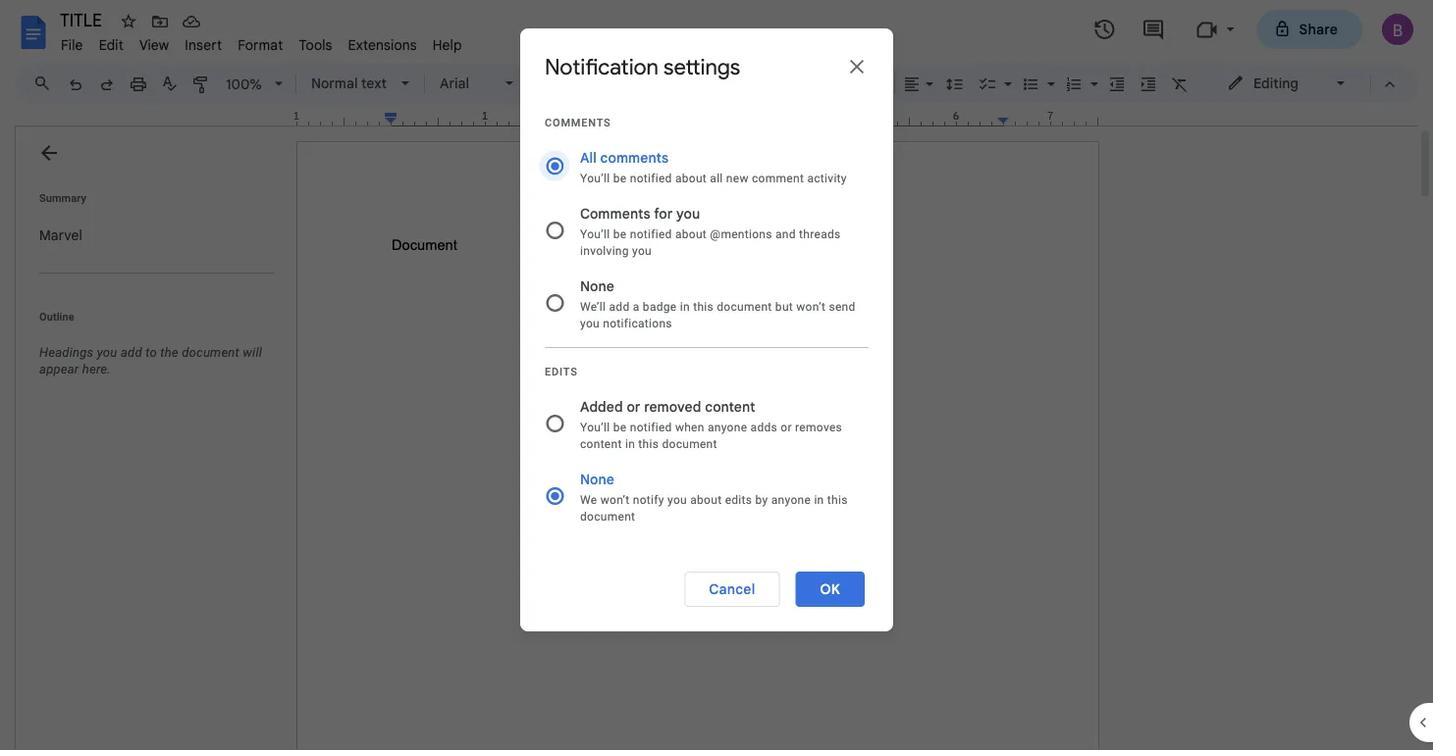 Task type: vqa. For each thing, say whether or not it's contained in the screenshot.


Task type: describe. For each thing, give the bounding box(es) containing it.
you inside 'none we won't notify you about edits by anyone in this document'
[[667, 494, 687, 507]]

settings
[[664, 53, 740, 80]]

notification
[[545, 53, 659, 80]]

comments for comments
[[545, 116, 611, 129]]

edits
[[725, 494, 752, 507]]

anyone for content
[[708, 421, 747, 435]]

about for none
[[690, 494, 722, 507]]

Rename text field
[[53, 8, 113, 31]]

0 vertical spatial or
[[627, 399, 640, 416]]

share. private to only me. image
[[1274, 20, 1291, 38]]

a
[[633, 300, 640, 314]]

notifications
[[603, 317, 672, 331]]

you right the for
[[676, 205, 700, 222]]

adds
[[751, 421, 777, 435]]

removes
[[795, 421, 842, 435]]

notification settings heading
[[545, 53, 740, 80]]

we
[[580, 494, 597, 507]]

main toolbar
[[58, 0, 1196, 245]]

Menus field
[[25, 70, 68, 97]]

anyone for notify
[[771, 494, 811, 507]]

cancel
[[709, 581, 755, 598]]

menu bar inside 'menu bar' banner
[[53, 26, 470, 58]]

in inside none we'll add a badge in this document but won't send you notifications
[[680, 300, 690, 314]]

won't inside none we'll add a badge in this document but won't send you notifications
[[796, 300, 826, 314]]

send
[[829, 300, 855, 314]]

close image
[[845, 55, 869, 79]]

ok
[[820, 581, 840, 598]]

about for all comments
[[675, 172, 707, 186]]

none for none we won't notify you about edits by anyone in this document
[[580, 471, 614, 488]]

document inside 'none we won't notify you about edits by anyone in this document'
[[580, 510, 635, 524]]

comments option group
[[545, 146, 869, 332]]

document inside none we'll add a badge in this document but won't send you notifications
[[717, 300, 772, 314]]

for
[[654, 205, 673, 222]]

when
[[675, 421, 705, 435]]

be inside added or removed content you'll be notified when anyone adds or removes content in this document
[[613, 421, 627, 435]]

you'll inside comments for you you'll be notified about @mentions and threads involving you
[[580, 228, 610, 241]]

none for none we'll add a badge in this document but won't send you notifications
[[580, 278, 614, 295]]

none we'll add a badge in this document but won't send you notifications
[[580, 278, 855, 331]]

in inside 'none we won't notify you about edits by anyone in this document'
[[814, 494, 824, 507]]

you inside none we'll add a badge in this document but won't send you notifications
[[580, 317, 600, 331]]

document inside added or removed content you'll be notified when anyone adds or removes content in this document
[[662, 438, 717, 452]]

added or removed content you'll be notified when anyone adds or removes content in this document
[[580, 399, 842, 452]]

in inside added or removed content you'll be notified when anyone adds or removes content in this document
[[625, 438, 635, 452]]

ok button
[[796, 572, 865, 608]]

all
[[710, 172, 723, 186]]



Task type: locate. For each thing, give the bounding box(es) containing it.
1 vertical spatial comments
[[580, 205, 651, 222]]

0 vertical spatial comments
[[545, 116, 611, 129]]

1 horizontal spatial won't
[[796, 300, 826, 314]]

2 vertical spatial in
[[814, 494, 824, 507]]

be
[[613, 172, 627, 186], [613, 228, 627, 241], [613, 421, 627, 435]]

1 vertical spatial won't
[[600, 494, 630, 507]]

content down added at the bottom left of the page
[[580, 438, 622, 452]]

this inside none we'll add a badge in this document but won't send you notifications
[[693, 300, 714, 314]]

notified
[[630, 172, 672, 186], [630, 228, 672, 241], [630, 421, 672, 435]]

1 horizontal spatial or
[[781, 421, 792, 435]]

or right adds
[[781, 421, 792, 435]]

by
[[755, 494, 768, 507]]

2 horizontal spatial this
[[827, 494, 848, 507]]

content
[[705, 399, 755, 416], [580, 438, 622, 452]]

0 vertical spatial in
[[680, 300, 690, 314]]

0 horizontal spatial content
[[580, 438, 622, 452]]

document left but
[[717, 300, 772, 314]]

about left @mentions
[[675, 228, 707, 241]]

0 horizontal spatial anyone
[[708, 421, 747, 435]]

this
[[693, 300, 714, 314], [638, 438, 659, 452], [827, 494, 848, 507]]

won't inside 'none we won't notify you about edits by anyone in this document'
[[600, 494, 630, 507]]

in right badge
[[680, 300, 690, 314]]

0 vertical spatial you'll
[[580, 172, 610, 186]]

document down we
[[580, 510, 635, 524]]

threads
[[799, 228, 841, 241]]

right margin image
[[998, 111, 1097, 126]]

anyone inside added or removed content you'll be notified when anyone adds or removes content in this document
[[708, 421, 747, 435]]

you'll
[[580, 172, 610, 186], [580, 228, 610, 241], [580, 421, 610, 435]]

comments
[[545, 116, 611, 129], [580, 205, 651, 222]]

1 vertical spatial notified
[[630, 228, 672, 241]]

added
[[580, 399, 623, 416]]

edits
[[545, 366, 578, 378]]

you down we'll
[[580, 317, 600, 331]]

we'll
[[580, 300, 606, 314]]

0 vertical spatial this
[[693, 300, 714, 314]]

2 vertical spatial this
[[827, 494, 848, 507]]

about left all
[[675, 172, 707, 186]]

1 vertical spatial document
[[662, 438, 717, 452]]

activity
[[807, 172, 847, 186]]

None radio
[[545, 202, 869, 259], [545, 468, 869, 525], [545, 202, 869, 259], [545, 468, 869, 525]]

1 notified from the top
[[630, 172, 672, 186]]

this down 'removed'
[[638, 438, 659, 452]]

notified inside comments for you you'll be notified about @mentions and threads involving you
[[630, 228, 672, 241]]

comments for comments for you you'll be notified about @mentions and threads involving you
[[580, 205, 651, 222]]

none up we
[[580, 471, 614, 488]]

1 vertical spatial you'll
[[580, 228, 610, 241]]

cancel button
[[685, 572, 780, 608]]

and
[[776, 228, 796, 241]]

none inside 'none we won't notify you about edits by anyone in this document'
[[580, 471, 614, 488]]

0 horizontal spatial or
[[627, 399, 640, 416]]

2 vertical spatial about
[[690, 494, 722, 507]]

anyone right by
[[771, 494, 811, 507]]

anyone left adds
[[708, 421, 747, 435]]

notified down comments
[[630, 172, 672, 186]]

but
[[775, 300, 793, 314]]

1 vertical spatial in
[[625, 438, 635, 452]]

about inside comments for you you'll be notified about @mentions and threads involving you
[[675, 228, 707, 241]]

in
[[680, 300, 690, 314], [625, 438, 635, 452], [814, 494, 824, 507]]

2 vertical spatial document
[[580, 510, 635, 524]]

comments
[[600, 149, 669, 166]]

you'll down added at the bottom left of the page
[[580, 421, 610, 435]]

be down added at the bottom left of the page
[[613, 421, 627, 435]]

None radio
[[545, 146, 869, 187], [545, 275, 869, 332], [545, 396, 869, 453], [545, 146, 869, 187], [545, 275, 869, 332], [545, 396, 869, 453]]

document down when
[[662, 438, 717, 452]]

0 vertical spatial anyone
[[708, 421, 747, 435]]

2 horizontal spatial in
[[814, 494, 824, 507]]

new
[[726, 172, 749, 186]]

1 vertical spatial this
[[638, 438, 659, 452]]

comments inside comments for you you'll be notified about @mentions and threads involving you
[[580, 205, 651, 222]]

2 vertical spatial be
[[613, 421, 627, 435]]

0 horizontal spatial in
[[625, 438, 635, 452]]

@mentions
[[710, 228, 772, 241]]

3 you'll from the top
[[580, 421, 610, 435]]

menu bar banner
[[0, 0, 1433, 751]]

add
[[609, 300, 630, 314]]

0 vertical spatial won't
[[796, 300, 826, 314]]

2 you'll from the top
[[580, 228, 610, 241]]

2 none from the top
[[580, 471, 614, 488]]

0 horizontal spatial won't
[[600, 494, 630, 507]]

0 vertical spatial document
[[717, 300, 772, 314]]

in right by
[[814, 494, 824, 507]]

notification settings application
[[0, 0, 1433, 751]]

none up we'll
[[580, 278, 614, 295]]

you right the involving
[[632, 244, 652, 258]]

be inside the all comments you'll be notified about all new comment activity
[[613, 172, 627, 186]]

removed
[[644, 399, 701, 416]]

notification settings
[[545, 53, 740, 80]]

in up notify
[[625, 438, 635, 452]]

all
[[580, 149, 597, 166]]

2 be from the top
[[613, 228, 627, 241]]

about
[[675, 172, 707, 186], [675, 228, 707, 241], [690, 494, 722, 507]]

2 vertical spatial notified
[[630, 421, 672, 435]]

0 vertical spatial be
[[613, 172, 627, 186]]

3 notified from the top
[[630, 421, 672, 435]]

you right notify
[[667, 494, 687, 507]]

Star checkbox
[[115, 8, 142, 35]]

you'll up the involving
[[580, 228, 610, 241]]

be down comments
[[613, 172, 627, 186]]

this inside 'none we won't notify you about edits by anyone in this document'
[[827, 494, 848, 507]]

3 be from the top
[[613, 421, 627, 435]]

you'll down 'all'
[[580, 172, 610, 186]]

0 vertical spatial content
[[705, 399, 755, 416]]

or
[[627, 399, 640, 416], [781, 421, 792, 435]]

none we won't notify you about edits by anyone in this document
[[580, 471, 848, 524]]

comments up the involving
[[580, 205, 651, 222]]

1 horizontal spatial content
[[705, 399, 755, 416]]

menu bar
[[53, 26, 470, 58]]

this down removes
[[827, 494, 848, 507]]

badge
[[643, 300, 677, 314]]

none
[[580, 278, 614, 295], [580, 471, 614, 488]]

be up the involving
[[613, 228, 627, 241]]

1 vertical spatial content
[[580, 438, 622, 452]]

comment
[[752, 172, 804, 186]]

you'll inside the all comments you'll be notified about all new comment activity
[[580, 172, 610, 186]]

anyone
[[708, 421, 747, 435], [771, 494, 811, 507]]

document
[[717, 300, 772, 314], [662, 438, 717, 452], [580, 510, 635, 524]]

0 horizontal spatial this
[[638, 438, 659, 452]]

1 you'll from the top
[[580, 172, 610, 186]]

comments for you you'll be notified about @mentions and threads involving you
[[580, 205, 841, 258]]

you
[[676, 205, 700, 222], [632, 244, 652, 258], [580, 317, 600, 331], [667, 494, 687, 507]]

1 horizontal spatial in
[[680, 300, 690, 314]]

about inside the all comments you'll be notified about all new comment activity
[[675, 172, 707, 186]]

2 vertical spatial you'll
[[580, 421, 610, 435]]

you'll inside added or removed content you'll be notified when anyone adds or removes content in this document
[[580, 421, 610, 435]]

0 vertical spatial notified
[[630, 172, 672, 186]]

won't
[[796, 300, 826, 314], [600, 494, 630, 507]]

this inside added or removed content you'll be notified when anyone adds or removes content in this document
[[638, 438, 659, 452]]

content up adds
[[705, 399, 755, 416]]

1 vertical spatial be
[[613, 228, 627, 241]]

notified inside added or removed content you'll be notified when anyone adds or removes content in this document
[[630, 421, 672, 435]]

comments up 'all'
[[545, 116, 611, 129]]

be inside comments for you you'll be notified about @mentions and threads involving you
[[613, 228, 627, 241]]

1 vertical spatial anyone
[[771, 494, 811, 507]]

1 none from the top
[[580, 278, 614, 295]]

anyone inside 'none we won't notify you about edits by anyone in this document'
[[771, 494, 811, 507]]

2 notified from the top
[[630, 228, 672, 241]]

1 horizontal spatial this
[[693, 300, 714, 314]]

1 be from the top
[[613, 172, 627, 186]]

1 vertical spatial none
[[580, 471, 614, 488]]

0 vertical spatial about
[[675, 172, 707, 186]]

notified down the for
[[630, 228, 672, 241]]

notify
[[633, 494, 664, 507]]

all comments you'll be notified about all new comment activity
[[580, 149, 847, 186]]

won't right we
[[600, 494, 630, 507]]

1 vertical spatial or
[[781, 421, 792, 435]]

none inside none we'll add a badge in this document but won't send you notifications
[[580, 278, 614, 295]]

1 vertical spatial about
[[675, 228, 707, 241]]

left margin image
[[297, 111, 397, 126]]

notification settings dialog
[[520, 28, 893, 632]]

notified inside the all comments you'll be notified about all new comment activity
[[630, 172, 672, 186]]

this right badge
[[693, 300, 714, 314]]

won't right but
[[796, 300, 826, 314]]

0 vertical spatial none
[[580, 278, 614, 295]]

or right added at the bottom left of the page
[[627, 399, 640, 416]]

involving
[[580, 244, 629, 258]]

about left edits
[[690, 494, 722, 507]]

about inside 'none we won't notify you about edits by anyone in this document'
[[690, 494, 722, 507]]

notified down 'removed'
[[630, 421, 672, 435]]

edits option group
[[545, 396, 869, 525]]

1 horizontal spatial anyone
[[771, 494, 811, 507]]



